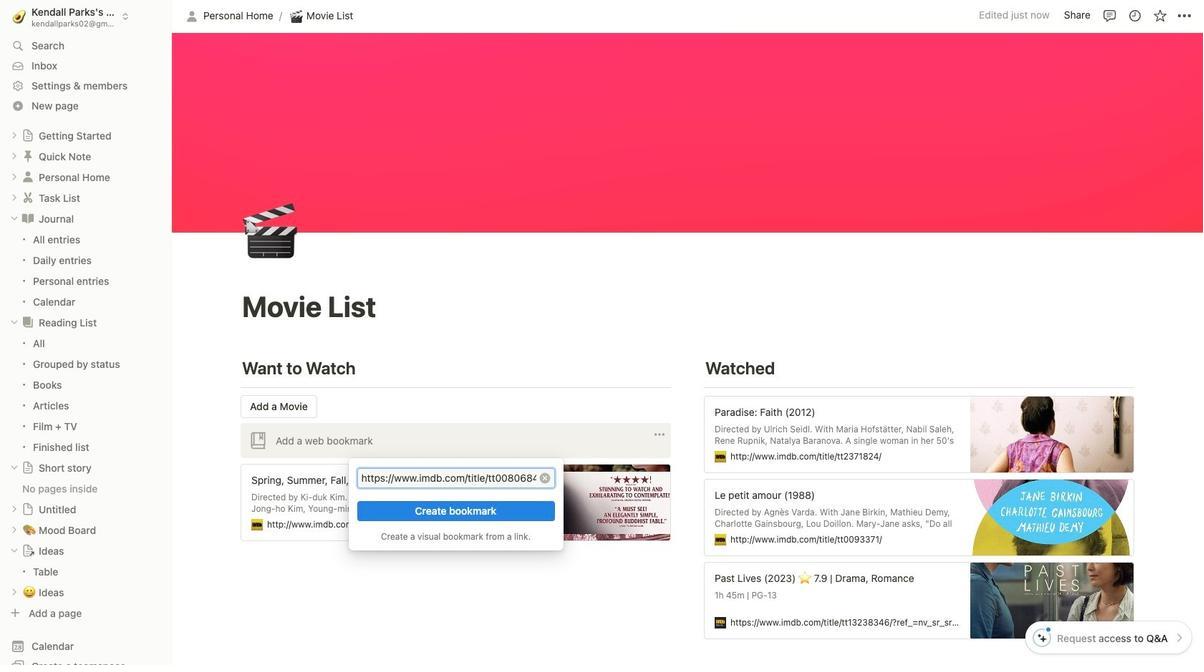 Task type: locate. For each thing, give the bounding box(es) containing it.
comments image
[[1103, 8, 1117, 23]]

group
[[0, 229, 172, 312], [0, 333, 172, 458]]

0 vertical spatial group
[[0, 229, 172, 312]]

1 group from the top
[[0, 229, 172, 312]]

change page icon image
[[21, 211, 35, 226], [21, 315, 35, 330], [21, 462, 34, 474], [21, 545, 34, 558]]

updates image
[[1128, 8, 1142, 23]]

2 group from the top
[[0, 333, 172, 458]]

1 vertical spatial group
[[0, 333, 172, 458]]



Task type: describe. For each thing, give the bounding box(es) containing it.
🥑 image
[[12, 7, 26, 25]]

Paste in https://… url field
[[361, 472, 536, 486]]

favorite image
[[1153, 8, 1167, 23]]

🎬 image
[[290, 8, 303, 24]]

🎬 image
[[243, 195, 299, 268]]



Task type: vqa. For each thing, say whether or not it's contained in the screenshot.
group
yes



